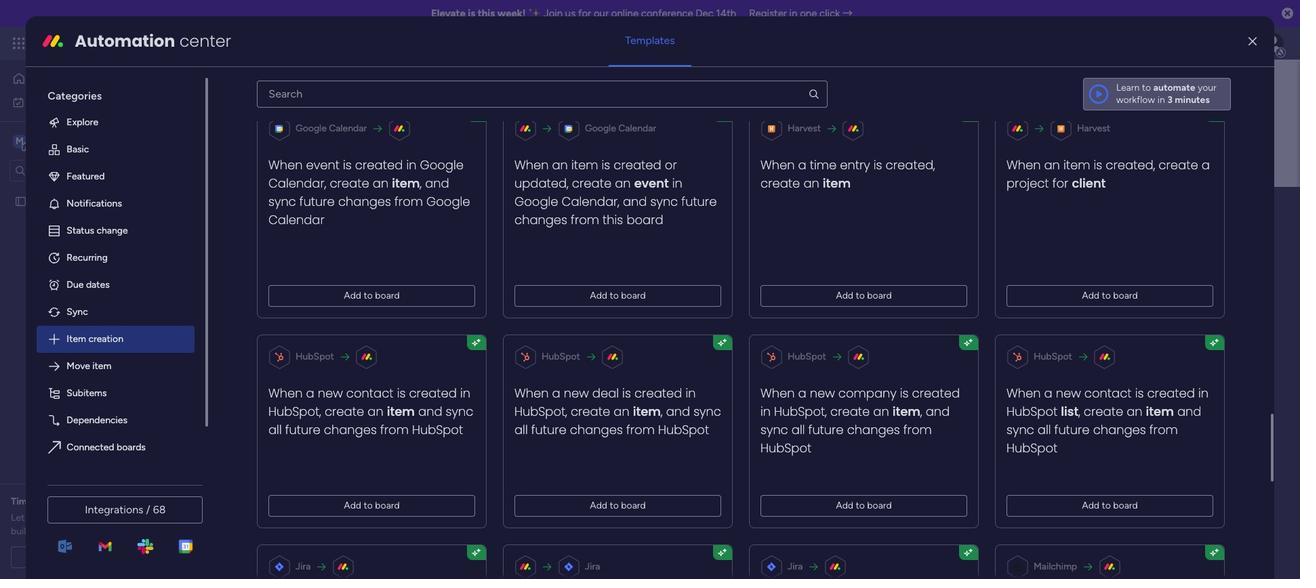 Task type: locate. For each thing, give the bounding box(es) containing it.
google calendar up when event is created in google calendar, create an
[[296, 123, 367, 134]]

created for when a new deal is created in hubspot, create an
[[635, 385, 682, 402]]

when an item is created, create a project for
[[1007, 156, 1210, 192]]

2 horizontal spatial jira
[[788, 561, 803, 573]]

None search field
[[257, 81, 827, 108]]

is
[[468, 7, 475, 20], [343, 156, 352, 173], [602, 156, 610, 173], [874, 156, 882, 173], [1094, 156, 1103, 173], [397, 385, 406, 402], [623, 385, 631, 402], [900, 385, 909, 402], [1135, 385, 1144, 402]]

main workspace inside workspace selection element
[[31, 135, 111, 147]]

new inside when a new contact is created in hubspot, create an
[[318, 385, 343, 402]]

1 vertical spatial test
[[279, 337, 296, 349]]

boards for recent boards
[[293, 273, 326, 286]]

workspace
[[58, 135, 111, 147], [396, 192, 512, 222], [470, 306, 516, 317]]

week!
[[497, 7, 526, 20]]

when a new contact is created in hubspot, create an
[[269, 385, 471, 420]]

review up what
[[93, 496, 123, 508]]

of
[[81, 526, 90, 538]]

board for when a new contact is created in hubspot, create an
[[375, 500, 400, 512]]

google calendar up when an item is created or updated, create an
[[585, 123, 656, 134]]

boards and dashboards you visited recently in this workspace
[[256, 306, 516, 317]]

when for when a new contact is created in hubspot, create an
[[269, 385, 303, 402]]

this right recently
[[452, 306, 468, 317]]

new inside when a new contact is created in hubspot
[[1056, 385, 1081, 402]]

0 horizontal spatial contact
[[346, 385, 394, 402]]

and
[[425, 175, 449, 192], [623, 193, 647, 210], [287, 306, 303, 317], [419, 403, 443, 420], [666, 403, 690, 420], [926, 403, 950, 420], [1178, 403, 1202, 420]]

1 vertical spatial workspace
[[396, 192, 512, 222]]

you
[[357, 306, 372, 317]]

for left client
[[1053, 175, 1069, 192]]

0 horizontal spatial google calendar
[[296, 123, 367, 134]]

elevate
[[431, 7, 465, 20]]

due dates option
[[37, 272, 195, 299]]

add for when a new deal is created in hubspot, create an
[[590, 500, 608, 512]]

due dates
[[67, 279, 110, 291]]

1 horizontal spatial main workspace
[[338, 192, 512, 222]]

an inside the when a new deal is created in hubspot, create an
[[614, 403, 630, 420]]

my
[[30, 96, 43, 107]]

2 vertical spatial this
[[452, 306, 468, 317]]

1 vertical spatial our
[[27, 512, 41, 524]]

a inside the when a new deal is created in hubspot, create an
[[552, 385, 561, 402]]

register in one click →
[[749, 7, 853, 20]]

0 vertical spatial boards
[[293, 273, 326, 286]]

2 jira from the left
[[585, 561, 600, 573]]

dec
[[696, 7, 714, 20]]

2 vertical spatial for
[[35, 496, 47, 508]]

item
[[572, 156, 598, 173], [1064, 156, 1090, 173], [392, 175, 420, 192], [823, 175, 851, 192], [92, 360, 111, 372], [387, 403, 415, 420], [633, 403, 661, 420], [893, 403, 921, 420], [1146, 403, 1174, 420]]

1 new from the left
[[318, 385, 343, 402]]

main inside workspace selection element
[[31, 135, 55, 147]]

an inside when a new company is created in hubspot, create an
[[874, 403, 889, 420]]

connected
[[67, 442, 114, 453]]

list , create an item
[[1061, 403, 1174, 420]]

when
[[269, 156, 303, 173], [515, 156, 549, 173], [761, 156, 795, 173], [1007, 156, 1041, 173], [269, 385, 303, 402], [515, 385, 549, 402], [761, 385, 795, 402], [1007, 385, 1041, 402]]

public board image
[[14, 195, 27, 208], [256, 336, 271, 351]]

new inside the when a new deal is created in hubspot, create an
[[564, 385, 589, 402]]

when inside when a new contact is created in hubspot
[[1007, 385, 1041, 402]]

for
[[578, 7, 591, 20], [1053, 175, 1069, 192], [35, 496, 47, 508]]

to for when a new company is created in hubspot, create an
[[856, 500, 865, 512]]

integrations
[[85, 504, 143, 517]]

featured option
[[37, 163, 195, 190]]

changes down when a new company is created in hubspot, create an
[[847, 421, 900, 438]]

0 horizontal spatial work
[[45, 96, 66, 107]]

google calendar
[[296, 123, 367, 134], [585, 123, 656, 134]]

1 horizontal spatial jira
[[585, 561, 600, 573]]

change
[[97, 225, 128, 236]]

this down when an item is created or updated, create an
[[603, 211, 623, 228]]

, and sync all future changes from hubspot for company
[[761, 403, 950, 457]]

2 contact from the left
[[1085, 385, 1132, 402]]

my work button
[[8, 91, 146, 113]]

create inside when event is created in google calendar, create an
[[330, 175, 369, 192]]

permissions
[[404, 273, 461, 286]]

when inside when a time entry is created, create an
[[761, 156, 795, 173]]

0 horizontal spatial public board image
[[14, 195, 27, 208]]

add for when an item is created or updated, create an
[[590, 290, 608, 302]]

0 vertical spatial main workspace
[[31, 135, 111, 147]]

0 vertical spatial this
[[478, 7, 495, 20]]

, for company
[[921, 403, 923, 420]]

1 vertical spatial work
[[45, 96, 66, 107]]

0 horizontal spatial main
[[31, 135, 55, 147]]

a inside button
[[86, 552, 91, 563]]

workspace image
[[13, 134, 26, 149]]

to for when a new deal is created in hubspot, create an
[[610, 500, 619, 512]]

1 vertical spatial option
[[37, 461, 195, 489]]

,
[[420, 175, 422, 192], [661, 403, 663, 420], [921, 403, 923, 420], [1079, 403, 1081, 420]]

2 all from the left
[[515, 421, 528, 438]]

1 vertical spatial event
[[634, 175, 669, 192]]

is inside when a new contact is created in hubspot, create an
[[397, 385, 406, 402]]

0 horizontal spatial calendar,
[[269, 175, 327, 192]]

sync inside , and sync future changes from google calendar
[[269, 193, 296, 210]]

option down connected boards
[[37, 461, 195, 489]]

work for my
[[45, 96, 66, 107]]

an inside when event is created in google calendar, create an
[[373, 175, 389, 192]]

add to board button for when a time entry is created, create an
[[761, 285, 968, 307]]

0 horizontal spatial test
[[32, 196, 50, 207]]

changes down when event is created in google calendar, create an
[[338, 193, 391, 210]]

charge
[[92, 526, 122, 538]]

0 vertical spatial our
[[594, 7, 609, 20]]

created inside when a new contact is created in hubspot
[[1147, 385, 1195, 402]]

this
[[478, 7, 495, 20], [603, 211, 623, 228], [452, 306, 468, 317]]

our left online
[[594, 7, 609, 20]]

1 horizontal spatial and sync all future changes from hubspot
[[1007, 403, 1202, 457]]

new inside when a new company is created in hubspot, create an
[[810, 385, 835, 402]]

built
[[11, 526, 30, 538]]

board inside in google calendar, and sync future changes from this board
[[627, 211, 664, 228]]

0 horizontal spatial harvest
[[788, 123, 821, 134]]

public board image down boards
[[256, 336, 271, 351]]

add to board for when a new deal is created in hubspot, create an
[[590, 500, 646, 512]]

calendar inside , and sync future changes from google calendar
[[269, 211, 325, 228]]

when inside when event is created in google calendar, create an
[[269, 156, 303, 173]]

contact inside when a new contact is created in hubspot
[[1085, 385, 1132, 402]]

item creation option
[[37, 326, 195, 353]]

project
[[1007, 175, 1049, 192]]

0 horizontal spatial our
[[27, 512, 41, 524]]

from down when an item is created or updated, create an
[[571, 211, 599, 228]]

1 horizontal spatial calendar
[[329, 123, 367, 134]]

when inside the when a new deal is created in hubspot, create an
[[515, 385, 549, 402]]

0 horizontal spatial jira
[[296, 561, 311, 573]]

2 , and sync all future changes from hubspot from the left
[[761, 403, 950, 457]]

created inside when a new contact is created in hubspot, create an
[[409, 385, 457, 402]]

main down when event is created in google calendar, create an
[[338, 192, 391, 222]]

a inside when a time entry is created, create an
[[798, 156, 807, 173]]

our
[[594, 7, 609, 20], [27, 512, 41, 524]]

option down featured
[[0, 189, 173, 192]]

new for when a new contact is created in hubspot
[[1056, 385, 1081, 402]]

0 horizontal spatial hubspot,
[[269, 403, 321, 420]]

1 vertical spatial for
[[1053, 175, 1069, 192]]

0 vertical spatial work
[[110, 35, 134, 51]]

m
[[16, 135, 24, 147]]

is inside the when an item is created, create a project for
[[1094, 156, 1103, 173]]

work right monday
[[110, 35, 134, 51]]

calendar up recent boards
[[269, 211, 325, 228]]

review up of
[[77, 512, 105, 524]]

1 google calendar from the left
[[296, 123, 367, 134]]

option
[[0, 189, 173, 192], [37, 461, 195, 489]]

1 horizontal spatial public board image
[[256, 336, 271, 351]]

hubspot,
[[269, 403, 321, 420], [515, 403, 567, 420], [774, 403, 827, 420]]

an inside when a time entry is created, create an
[[804, 175, 820, 192]]

in
[[789, 7, 797, 20], [1158, 94, 1165, 106], [407, 156, 417, 173], [672, 175, 683, 192], [442, 306, 450, 317], [460, 385, 471, 402], [686, 385, 696, 402], [1199, 385, 1209, 402], [761, 403, 771, 420]]

when inside when an item is created or updated, create an
[[515, 156, 549, 173]]

, and sync all future changes from hubspot down deal
[[515, 403, 721, 438]]

harvest down the search icon
[[788, 123, 821, 134]]

, inside , and sync future changes from google calendar
[[420, 175, 422, 192]]

0 vertical spatial calendar,
[[269, 175, 327, 192]]

for right us at the top left of the page
[[578, 7, 591, 20]]

harvest up the when an item is created, create a project for
[[1077, 123, 1111, 134]]

a inside when a new contact is created in hubspot, create an
[[306, 385, 314, 402]]

2 new from the left
[[564, 385, 589, 402]]

1 vertical spatial this
[[603, 211, 623, 228]]

1 hubspot, from the left
[[269, 403, 321, 420]]

Search in workspace field
[[28, 163, 113, 178]]

work for monday
[[110, 35, 134, 51]]

boards for connected boards
[[117, 442, 146, 453]]

1 horizontal spatial work
[[110, 35, 134, 51]]

hubspot, inside when a new contact is created in hubspot, create an
[[269, 403, 321, 420]]

brad klo image
[[1262, 33, 1284, 54]]

2 harvest from the left
[[1077, 123, 1111, 134]]

when for when a new contact is created in hubspot
[[1007, 385, 1041, 402]]

0 horizontal spatial , and sync all future changes from hubspot
[[515, 403, 721, 438]]

add to board for when a new contact is created in hubspot
[[1082, 500, 1138, 512]]

0 vertical spatial public board image
[[14, 195, 27, 208]]

is inside the when a new deal is created in hubspot, create an
[[623, 385, 631, 402]]

add
[[344, 290, 362, 302], [590, 290, 608, 302], [836, 290, 854, 302], [1082, 290, 1100, 302], [344, 500, 362, 512], [590, 500, 608, 512], [836, 500, 854, 512], [1082, 500, 1100, 512]]

created, up client
[[1106, 156, 1155, 173]]

a for when a new company is created in hubspot, create an
[[798, 385, 807, 402]]

0 horizontal spatial main workspace
[[31, 135, 111, 147]]

create inside the when an item is created, create a project for
[[1159, 156, 1198, 173]]

create inside when a new company is created in hubspot, create an
[[831, 403, 870, 420]]

boards down dependencies option
[[117, 442, 146, 453]]

basic option
[[37, 136, 195, 163]]

in inside when a new contact is created in hubspot
[[1199, 385, 1209, 402]]

due
[[67, 279, 84, 291]]

free
[[60, 526, 79, 538]]

Main workspace field
[[335, 192, 1245, 222]]

1 vertical spatial main workspace
[[338, 192, 512, 222]]

search image
[[808, 88, 820, 100]]

4 new from the left
[[1056, 385, 1081, 402]]

a for when a new contact is created in hubspot
[[1044, 385, 1053, 402]]

a inside when a new contact is created in hubspot
[[1044, 385, 1053, 402]]

register
[[749, 7, 787, 20]]

boards right recent
[[293, 273, 326, 286]]

add to board button for when event is created in google calendar, create an
[[269, 285, 475, 307]]

changes inside in google calendar, and sync future changes from this board
[[515, 211, 568, 228]]

when inside when a new company is created in hubspot, create an
[[761, 385, 795, 402]]

item inside the "move item" option
[[92, 360, 111, 372]]

2 horizontal spatial hubspot,
[[774, 403, 827, 420]]

contact inside when a new contact is created in hubspot, create an
[[346, 385, 394, 402]]

a inside the when an item is created, create a project for
[[1202, 156, 1210, 173]]

notifications
[[67, 198, 122, 209]]

add to board for when event is created in google calendar, create an
[[344, 290, 400, 302]]

0 horizontal spatial for
[[35, 496, 47, 508]]

work right my
[[45, 96, 66, 107]]

for right time
[[35, 496, 47, 508]]

test inside 'list box'
[[32, 196, 50, 207]]

0 vertical spatial for
[[578, 7, 591, 20]]

automation
[[75, 30, 175, 52]]

from
[[395, 193, 423, 210], [571, 211, 599, 228], [380, 421, 409, 438], [627, 421, 655, 438], [904, 421, 932, 438], [1150, 421, 1178, 438]]

boards
[[256, 306, 285, 317]]

/
[[146, 504, 150, 517]]

add to board button for when a new deal is created in hubspot, create an
[[515, 495, 721, 517]]

event
[[306, 156, 340, 173], [634, 175, 669, 192]]

created for when a new contact is created in hubspot, create an
[[409, 385, 457, 402]]

1 harvest from the left
[[788, 123, 821, 134]]

this left week!
[[478, 7, 495, 20]]

3 hubspot, from the left
[[774, 403, 827, 420]]

our up so
[[27, 512, 41, 524]]

add to board button for when a new company is created in hubspot, create an
[[761, 495, 968, 517]]

1 horizontal spatial google calendar
[[585, 123, 656, 134]]

0 horizontal spatial and sync all future changes from hubspot
[[269, 403, 474, 438]]

when event is created in google calendar, create an
[[269, 156, 464, 192]]

main workspace down when event is created in google calendar, create an
[[338, 192, 512, 222]]

2 horizontal spatial this
[[603, 211, 623, 228]]

1 horizontal spatial harvest
[[1077, 123, 1111, 134]]

and sync all future changes from hubspot
[[269, 403, 474, 438], [1007, 403, 1202, 457]]

1 vertical spatial main
[[338, 192, 391, 222]]

add for when event is created in google calendar, create an
[[344, 290, 362, 302]]

3
[[1167, 94, 1173, 106]]

0 horizontal spatial boards
[[117, 442, 146, 453]]

from down when event is created in google calendar, create an
[[395, 193, 423, 210]]

1 created, from the left
[[886, 156, 935, 173]]

calendar
[[329, 123, 367, 134], [619, 123, 656, 134], [269, 211, 325, 228]]

calendar up when an item is created or updated, create an
[[619, 123, 656, 134]]

0 vertical spatial workspace
[[58, 135, 111, 147]]

changes down when a new contact is created in hubspot, create an
[[324, 421, 377, 438]]

2 hubspot, from the left
[[515, 403, 567, 420]]

event inside when event is created in google calendar, create an
[[306, 156, 340, 173]]

all
[[269, 421, 282, 438], [515, 421, 528, 438], [792, 421, 805, 438], [1038, 421, 1051, 438]]

to for when an item is created or updated, create an
[[610, 290, 619, 302]]

event up , and sync future changes from google calendar
[[306, 156, 340, 173]]

main workspace
[[31, 135, 111, 147], [338, 192, 512, 222]]

test down boards
[[279, 337, 296, 349]]

1 vertical spatial public board image
[[256, 336, 271, 351]]

when for when a new deal is created in hubspot, create an
[[515, 385, 549, 402]]

created, right entry
[[886, 156, 935, 173]]

0 vertical spatial test
[[32, 196, 50, 207]]

1 jira from the left
[[296, 561, 311, 573]]

when inside when a new contact is created in hubspot, create an
[[269, 385, 303, 402]]

created, inside when a time entry is created, create an
[[886, 156, 935, 173]]

when a new contact is created in hubspot
[[1007, 385, 1209, 420]]

main right workspace image
[[31, 135, 55, 147]]

public board image down workspace image
[[14, 195, 27, 208]]

1 horizontal spatial contact
[[1085, 385, 1132, 402]]

main workspace down explore at left top
[[31, 135, 111, 147]]

1 horizontal spatial hubspot,
[[515, 403, 567, 420]]

1 horizontal spatial created,
[[1106, 156, 1155, 173]]

calendar up when event is created in google calendar, create an
[[329, 123, 367, 134]]

add for when a new contact is created in hubspot, create an
[[344, 500, 362, 512]]

categories heading
[[37, 78, 195, 109]]

when for when an item is created, create a project for
[[1007, 156, 1041, 173]]

✨
[[528, 7, 541, 20]]

1 horizontal spatial event
[[634, 175, 669, 192]]

1 horizontal spatial boards
[[293, 273, 326, 286]]

3 new from the left
[[810, 385, 835, 402]]

changes down updated,
[[515, 211, 568, 228]]

, and sync all future changes from hubspot down the company
[[761, 403, 950, 457]]

0 vertical spatial main
[[31, 135, 55, 147]]

deal
[[593, 385, 619, 402]]

add for when a time entry is created, create an
[[836, 290, 854, 302]]

in inside when event is created in google calendar, create an
[[407, 156, 417, 173]]

work inside button
[[45, 96, 66, 107]]

new
[[318, 385, 343, 402], [564, 385, 589, 402], [810, 385, 835, 402], [1056, 385, 1081, 402]]

1 horizontal spatial test
[[279, 337, 296, 349]]

when inside the when an item is created, create a project for
[[1007, 156, 1041, 173]]

0 horizontal spatial event
[[306, 156, 340, 173]]

a inside when a new company is created in hubspot, create an
[[798, 385, 807, 402]]

created
[[355, 156, 403, 173], [614, 156, 662, 173], [409, 385, 457, 402], [635, 385, 682, 402], [912, 385, 960, 402], [1147, 385, 1195, 402]]

plans
[[256, 37, 278, 49]]

new for when a new company is created in hubspot, create an
[[810, 385, 835, 402]]

0 vertical spatial event
[[306, 156, 340, 173]]

and inside , and sync future changes from google calendar
[[425, 175, 449, 192]]

future
[[300, 193, 335, 210], [682, 193, 717, 210], [285, 421, 321, 438], [531, 421, 567, 438], [809, 421, 844, 438], [1055, 421, 1090, 438]]

boards inside option
[[117, 442, 146, 453]]

calendar, inside in google calendar, and sync future changes from this board
[[562, 193, 620, 210]]

1 vertical spatial boards
[[117, 442, 146, 453]]

created inside when a new company is created in hubspot, create an
[[912, 385, 960, 402]]

recurring option
[[37, 245, 195, 272]]

board for when an item is created, create a project for
[[1113, 290, 1138, 302]]

when for when an item is created or updated, create an
[[515, 156, 549, 173]]

help button
[[1185, 541, 1232, 563]]

basic
[[67, 144, 89, 155]]

2 created, from the left
[[1106, 156, 1155, 173]]

entry
[[840, 156, 870, 173]]

1 vertical spatial calendar,
[[562, 193, 620, 210]]

0 horizontal spatial created,
[[886, 156, 935, 173]]

to
[[1142, 82, 1151, 93], [364, 290, 373, 302], [610, 290, 619, 302], [856, 290, 865, 302], [1102, 290, 1111, 302], [364, 500, 373, 512], [610, 500, 619, 512], [856, 500, 865, 512], [1102, 500, 1111, 512]]

test down search in workspace field
[[32, 196, 50, 207]]

0 horizontal spatial calendar
[[269, 211, 325, 228]]

created inside the when a new deal is created in hubspot, create an
[[635, 385, 682, 402]]

harvest
[[788, 123, 821, 134], [1077, 123, 1111, 134]]

an
[[552, 156, 568, 173], [1044, 156, 1060, 173], [373, 175, 389, 192], [615, 175, 631, 192], [804, 175, 820, 192], [368, 403, 384, 420], [614, 403, 630, 420], [874, 403, 889, 420], [1127, 403, 1143, 420], [50, 496, 60, 508]]

is inside when event is created in google calendar, create an
[[343, 156, 352, 173]]

1 horizontal spatial , and sync all future changes from hubspot
[[761, 403, 950, 457]]

2 horizontal spatial calendar
[[619, 123, 656, 134]]

1 , and sync all future changes from hubspot from the left
[[515, 403, 721, 438]]

board for when a new contact is created in hubspot
[[1113, 500, 1138, 512]]

board for when event is created in google calendar, create an
[[375, 290, 400, 302]]

hubspot, inside the when a new deal is created in hubspot, create an
[[515, 403, 567, 420]]

is inside when a time entry is created, create an
[[874, 156, 882, 173]]

1 contact from the left
[[346, 385, 394, 402]]

create
[[1159, 156, 1198, 173], [330, 175, 369, 192], [572, 175, 612, 192], [761, 175, 800, 192], [325, 403, 364, 420], [571, 403, 610, 420], [831, 403, 870, 420], [1084, 403, 1124, 420]]

2 horizontal spatial for
[[1053, 175, 1069, 192]]

create inside the when a new deal is created in hubspot, create an
[[571, 403, 610, 420]]

1 horizontal spatial calendar,
[[562, 193, 620, 210]]

hubspot, inside when a new company is created in hubspot, create an
[[774, 403, 827, 420]]

event down or
[[634, 175, 669, 192]]

create inside when an item is created or updated, create an
[[572, 175, 612, 192]]

experts
[[43, 512, 75, 524]]

changes inside , and sync future changes from google calendar
[[338, 193, 391, 210]]



Task type: describe. For each thing, give the bounding box(es) containing it.
recent boards
[[256, 273, 326, 286]]

move item option
[[37, 353, 195, 380]]

for inside the when an item is created, create a project for
[[1053, 175, 1069, 192]]

automation  center image
[[42, 30, 64, 52]]

conference
[[641, 7, 693, 20]]

hubspot, for when a new contact is created in hubspot, create an
[[269, 403, 321, 420]]

in inside in google calendar, and sync future changes from this board
[[672, 175, 683, 192]]

subitems option
[[37, 380, 195, 407]]

1 horizontal spatial for
[[578, 7, 591, 20]]

when a time entry is created, create an
[[761, 156, 935, 192]]

item inside the when an item is created, create a project for
[[1064, 156, 1090, 173]]

created, inside the when an item is created, create a project for
[[1106, 156, 1155, 173]]

created inside when event is created in google calendar, create an
[[355, 156, 403, 173]]

far.
[[44, 526, 58, 538]]

from down list , create an item
[[1150, 421, 1178, 438]]

in inside when a new contact is created in hubspot, create an
[[460, 385, 471, 402]]

when for when event is created in google calendar, create an
[[269, 156, 303, 173]]

contact for list
[[1085, 385, 1132, 402]]

and inside in google calendar, and sync future changes from this board
[[623, 193, 647, 210]]

a for when a new contact is created in hubspot, create an
[[306, 385, 314, 402]]

when for when a time entry is created, create an
[[761, 156, 795, 173]]

add to board for when an item is created, create a project for
[[1082, 290, 1138, 302]]

explore option
[[37, 109, 195, 136]]

add to board button for when an item is created, create a project for
[[1007, 285, 1214, 307]]

join
[[544, 7, 563, 20]]

workspace inside workspace selection element
[[58, 135, 111, 147]]

contact for item
[[346, 385, 394, 402]]

a for when a time entry is created, create an
[[798, 156, 807, 173]]

recurring
[[67, 252, 108, 264]]

sync option
[[37, 299, 195, 326]]

categories
[[48, 89, 102, 102]]

dashboards
[[305, 306, 354, 317]]

board for when a time entry is created, create an
[[867, 290, 892, 302]]

add to board for when a time entry is created, create an
[[836, 290, 892, 302]]

calendar, inside when event is created in google calendar, create an
[[269, 175, 327, 192]]

in inside when a new company is created in hubspot, create an
[[761, 403, 771, 420]]

changes down the when a new deal is created in hubspot, create an
[[570, 421, 623, 438]]

add to board button for when an item is created or updated, create an
[[515, 285, 721, 307]]

learn to automate
[[1116, 82, 1195, 93]]

this inside in google calendar, and sync future changes from this board
[[603, 211, 623, 228]]

to for when event is created in google calendar, create an
[[364, 290, 373, 302]]

3 minutes
[[1167, 94, 1210, 106]]

board for when a new deal is created in hubspot, create an
[[621, 500, 646, 512]]

created for when a new company is created in hubspot, create an
[[912, 385, 960, 402]]

is inside when a new company is created in hubspot, create an
[[900, 385, 909, 402]]

created for when a new contact is created in hubspot
[[1147, 385, 1195, 402]]

hubspot, for when a new company is created in hubspot, create an
[[774, 403, 827, 420]]

option inside categories list box
[[37, 461, 195, 489]]

add for when a new company is created in hubspot, create an
[[836, 500, 854, 512]]

from inside in google calendar, and sync future changes from this board
[[571, 211, 599, 228]]

created inside when an item is created or updated, create an
[[614, 156, 662, 173]]

status change option
[[37, 217, 195, 245]]

connected boards
[[67, 442, 146, 453]]

dependencies
[[67, 415, 127, 426]]

4 all from the left
[[1038, 421, 1051, 438]]

automation center
[[75, 30, 231, 52]]

add to board button for when a new contact is created in hubspot, create an
[[269, 495, 475, 517]]

create inside when a new contact is created in hubspot, create an
[[325, 403, 364, 420]]

schedule
[[44, 552, 84, 563]]

from down when a new contact is created in hubspot, create an
[[380, 421, 409, 438]]

to for when a new contact is created in hubspot, create an
[[364, 500, 373, 512]]

a for when a new deal is created in hubspot, create an
[[552, 385, 561, 402]]

add for when an item is created, create a project for
[[1082, 290, 1100, 302]]

integrations / 68
[[85, 504, 166, 517]]

1 all from the left
[[269, 421, 282, 438]]

add to board for when a new company is created in hubspot, create an
[[836, 500, 892, 512]]

to for when a time entry is created, create an
[[856, 290, 865, 302]]

is inside when a new contact is created in hubspot
[[1135, 385, 1144, 402]]

when a new deal is created in hubspot, create an
[[515, 385, 696, 420]]

let
[[11, 512, 25, 524]]

test list box
[[0, 187, 173, 396]]

monday work management
[[60, 35, 211, 51]]

select product image
[[12, 37, 26, 50]]

your workflow in
[[1116, 82, 1217, 106]]

time
[[810, 156, 837, 173]]

when an item is created or updated, create an
[[515, 156, 677, 192]]

Search for a column type search field
[[257, 81, 827, 108]]

move
[[67, 360, 90, 372]]

dependencies option
[[37, 407, 195, 434]]

1 horizontal spatial main
[[338, 192, 391, 222]]

for inside time for an expert review let our experts review what you've built so far. free of charge
[[35, 496, 47, 508]]

in inside your workflow in
[[1158, 94, 1165, 106]]

connected boards option
[[37, 434, 195, 461]]

in inside the when a new deal is created in hubspot, create an
[[686, 385, 696, 402]]

when a new company is created in hubspot, create an
[[761, 385, 960, 420]]

test link
[[236, 324, 907, 363]]

add to board button for when a new contact is created in hubspot
[[1007, 495, 1214, 517]]

from inside , and sync future changes from google calendar
[[395, 193, 423, 210]]

2 and sync all future changes from hubspot from the left
[[1007, 403, 1202, 457]]

expert
[[62, 496, 91, 508]]

recently
[[405, 306, 440, 317]]

our inside time for an expert review let our experts review what you've built so far. free of charge
[[27, 512, 41, 524]]

hubspot, for when a new deal is created in hubspot, create an
[[515, 403, 567, 420]]

board for when a new company is created in hubspot, create an
[[867, 500, 892, 512]]

time
[[11, 496, 32, 508]]

, and sync all future changes from hubspot for deal
[[515, 403, 721, 438]]

0 horizontal spatial this
[[452, 306, 468, 317]]

mailchimp
[[1034, 561, 1077, 573]]

workflow
[[1116, 94, 1155, 106]]

members
[[342, 273, 388, 286]]

3 jira from the left
[[788, 561, 803, 573]]

meeting
[[93, 552, 129, 563]]

from down the when a new deal is created in hubspot, create an
[[627, 421, 655, 438]]

create inside when a time entry is created, create an
[[761, 175, 800, 192]]

from down when a new company is created in hubspot, create an
[[904, 421, 932, 438]]

elevate is this week! ✨ join us for our online conference dec 14th
[[431, 7, 736, 20]]

item inside when an item is created or updated, create an
[[572, 156, 598, 173]]

68
[[153, 504, 166, 517]]

my work
[[30, 96, 66, 107]]

0 vertical spatial option
[[0, 189, 173, 192]]

see plans
[[237, 37, 278, 49]]

click
[[820, 7, 840, 20]]

an inside the when an item is created, create a project for
[[1044, 156, 1060, 173]]

1 horizontal spatial this
[[478, 7, 495, 20]]

google inside in google calendar, and sync future changes from this board
[[515, 193, 558, 210]]

see
[[237, 37, 253, 49]]

an inside time for an expert review let our experts review what you've built so far. free of charge
[[50, 496, 60, 508]]

in google calendar, and sync future changes from this board
[[515, 175, 717, 228]]

notifications option
[[37, 190, 195, 217]]

2 google calendar from the left
[[585, 123, 656, 134]]

1 vertical spatial review
[[77, 512, 105, 524]]

subitems
[[67, 388, 107, 399]]

status
[[67, 225, 94, 236]]

when for when a new company is created in hubspot, create an
[[761, 385, 795, 402]]

minutes
[[1175, 94, 1210, 106]]

future inside in google calendar, and sync future changes from this board
[[682, 193, 717, 210]]

client
[[1072, 175, 1106, 192]]

sync inside in google calendar, and sync future changes from this board
[[651, 193, 678, 210]]

public board image inside 'test' link
[[256, 336, 271, 351]]

updated,
[[515, 175, 569, 192]]

3 all from the left
[[792, 421, 805, 438]]

an inside when a new contact is created in hubspot, create an
[[368, 403, 384, 420]]

online
[[611, 7, 639, 20]]

recent
[[256, 273, 290, 286]]

0 vertical spatial review
[[93, 496, 123, 508]]

categories list box
[[37, 78, 208, 489]]

workspace selection element
[[13, 133, 113, 151]]

your
[[1198, 82, 1217, 93]]

what
[[107, 512, 129, 524]]

automate
[[1153, 82, 1195, 93]]

a for schedule a meeting
[[86, 552, 91, 563]]

or
[[665, 156, 677, 173]]

status change
[[67, 225, 128, 236]]

register in one click → link
[[749, 7, 853, 20]]

add to board for when an item is created or updated, create an
[[590, 290, 646, 302]]

explore
[[67, 116, 98, 128]]

google inside , and sync future changes from google calendar
[[427, 193, 470, 210]]

add for when a new contact is created in hubspot
[[1082, 500, 1100, 512]]

google inside when event is created in google calendar, create an
[[420, 156, 464, 173]]

you've
[[131, 512, 158, 524]]

1 horizontal spatial our
[[594, 7, 609, 20]]

list
[[1061, 403, 1079, 420]]

company
[[839, 385, 897, 402]]

public board image inside test 'list box'
[[14, 195, 27, 208]]

is inside when an item is created or updated, create an
[[602, 156, 610, 173]]

hubspot inside when a new contact is created in hubspot
[[1007, 403, 1058, 420]]

sync
[[67, 306, 88, 318]]

featured
[[67, 171, 105, 182]]

center
[[179, 30, 231, 52]]

us
[[565, 7, 576, 20]]

to for when an item is created, create a project for
[[1102, 290, 1111, 302]]

add to board for when a new contact is created in hubspot, create an
[[344, 500, 400, 512]]

, and sync future changes from google calendar
[[269, 175, 470, 228]]

board for when an item is created or updated, create an
[[621, 290, 646, 302]]

, for deal
[[661, 403, 663, 420]]

changes down list , create an item
[[1093, 421, 1146, 438]]

one
[[800, 7, 817, 20]]

creation
[[88, 333, 123, 345]]

management
[[137, 35, 211, 51]]

to for when a new contact is created in hubspot
[[1102, 500, 1111, 512]]

see plans button
[[219, 33, 284, 54]]

dates
[[86, 279, 110, 291]]

item creation
[[67, 333, 123, 345]]

integrations / 68 button
[[48, 497, 203, 524]]

so
[[32, 526, 42, 538]]

new for when a new contact is created in hubspot, create an
[[318, 385, 343, 402]]

1 and sync all future changes from hubspot from the left
[[269, 403, 474, 438]]

monday
[[60, 35, 107, 51]]

item
[[67, 333, 86, 345]]

visited
[[375, 306, 403, 317]]

help
[[1197, 545, 1221, 559]]

new for when a new deal is created in hubspot, create an
[[564, 385, 589, 402]]

, for created
[[420, 175, 422, 192]]

14th
[[716, 7, 736, 20]]

2 vertical spatial workspace
[[470, 306, 516, 317]]

future inside , and sync future changes from google calendar
[[300, 193, 335, 210]]



Task type: vqa. For each thing, say whether or not it's contained in the screenshot.


